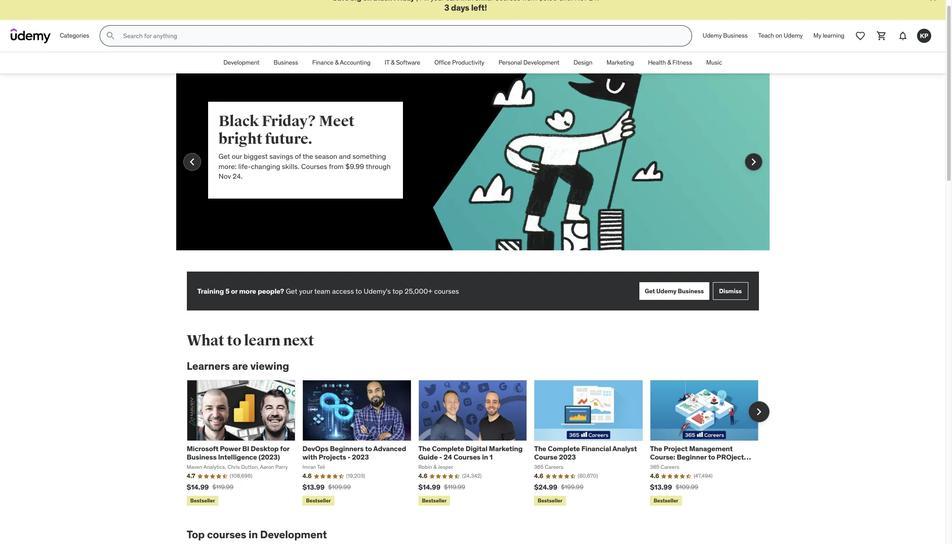 Task type: describe. For each thing, give the bounding box(es) containing it.
productivity
[[452, 59, 484, 67]]

top courses in development
[[187, 529, 327, 542]]

24.
[[233, 172, 243, 181]]

project
[[717, 453, 744, 462]]

$9.99
[[346, 162, 364, 171]]

viewing
[[250, 360, 289, 374]]

skills.
[[282, 162, 300, 171]]

my learning link
[[808, 25, 850, 47]]

get for training 5 or more people?
[[286, 287, 297, 296]]

1 horizontal spatial udemy
[[703, 32, 722, 40]]

guide
[[418, 453, 438, 462]]

development link
[[216, 52, 267, 74]]

with
[[303, 453, 317, 462]]

manager
[[650, 462, 679, 471]]

shopping cart with 0 items image
[[877, 31, 887, 41]]

business left finance
[[274, 59, 298, 67]]

wishlist image
[[855, 31, 866, 41]]

office productivity link
[[427, 52, 492, 74]]

beginner
[[677, 453, 707, 462]]

my
[[814, 32, 822, 40]]

top
[[187, 529, 205, 542]]

power
[[220, 445, 241, 454]]

music
[[706, 59, 722, 67]]

changing
[[251, 162, 280, 171]]

notifications image
[[898, 31, 909, 41]]

2 horizontal spatial udemy
[[784, 32, 803, 40]]

complete for 2023
[[548, 445, 580, 454]]

my learning
[[814, 32, 845, 40]]

kp
[[920, 32, 929, 40]]

the complete financial analyst course 2023
[[534, 445, 637, 462]]

udemy image
[[11, 28, 51, 43]]

2 horizontal spatial get
[[645, 287, 655, 295]]

beginners
[[330, 445, 364, 454]]

what to learn next
[[187, 332, 314, 350]]

microsoft power bi desktop for business intelligence (2023) link
[[187, 445, 289, 462]]

2023 inside devops beginners to advanced with projects - 2023
[[352, 453, 369, 462]]

or
[[231, 287, 238, 296]]

design
[[574, 59, 593, 67]]

finance & accounting link
[[305, 52, 378, 74]]

udemy business
[[703, 32, 748, 40]]

the complete digital marketing guide - 24 courses in 1
[[418, 445, 523, 462]]

for
[[280, 445, 289, 454]]

the for the project management course: beginner to project manager
[[650, 445, 662, 454]]

from
[[329, 162, 344, 171]]

your
[[299, 287, 313, 296]]

to right access at the left bottom of the page
[[356, 287, 362, 296]]

3 days left!
[[444, 2, 487, 13]]

bright
[[219, 130, 262, 148]]

2023 inside "the complete financial analyst course 2023"
[[559, 453, 576, 462]]

nov
[[219, 172, 231, 181]]

course
[[534, 453, 558, 462]]

savings
[[269, 152, 293, 161]]

analyst
[[613, 445, 637, 454]]

through
[[366, 162, 391, 171]]

design link
[[567, 52, 600, 74]]

course:
[[650, 453, 675, 462]]

learn
[[244, 332, 281, 350]]

learners
[[187, 360, 230, 374]]

people?
[[258, 287, 284, 296]]

black
[[219, 112, 259, 131]]

get udemy business
[[645, 287, 704, 295]]

fitness
[[673, 59, 692, 67]]

next
[[283, 332, 314, 350]]

microsoft
[[187, 445, 218, 454]]

business left the dismiss
[[678, 287, 704, 295]]

finance & accounting
[[312, 59, 371, 67]]

25,000+
[[405, 287, 433, 296]]

on
[[776, 32, 783, 40]]

intelligence
[[218, 453, 257, 462]]

courses inside 'the complete digital marketing guide - 24 courses in 1'
[[454, 453, 481, 462]]

carousel element containing microsoft power bi desktop for business intelligence (2023)
[[187, 380, 770, 508]]

carousel element containing black friday? meet bright future.
[[176, 74, 770, 272]]

0 horizontal spatial udemy
[[656, 287, 677, 295]]

office productivity
[[435, 59, 484, 67]]

left!
[[471, 2, 487, 13]]

close image
[[929, 0, 938, 3]]

health
[[648, 59, 666, 67]]

the complete financial analyst course 2023 link
[[534, 445, 637, 462]]

udemy's
[[364, 287, 391, 296]]

the for the complete financial analyst course 2023
[[534, 445, 547, 454]]



Task type: locate. For each thing, give the bounding box(es) containing it.
complete left 'digital'
[[432, 445, 464, 454]]

business left teach
[[723, 32, 748, 40]]

udemy business link
[[698, 25, 753, 47]]

top
[[393, 287, 403, 296]]

2023 right course
[[559, 453, 576, 462]]

24
[[444, 453, 452, 462]]

the project management course: beginner to project manager link
[[650, 445, 751, 471]]

0 horizontal spatial get
[[219, 152, 230, 161]]

1 vertical spatial marketing
[[489, 445, 523, 454]]

teach on udemy
[[758, 32, 803, 40]]

to up learners are viewing
[[227, 332, 241, 350]]

2 horizontal spatial the
[[650, 445, 662, 454]]

& for accounting
[[335, 59, 339, 67]]

categories
[[60, 32, 89, 40]]

0 vertical spatial carousel element
[[176, 74, 770, 272]]

future.
[[265, 130, 312, 148]]

3 & from the left
[[667, 59, 671, 67]]

0 horizontal spatial complete
[[432, 445, 464, 454]]

software
[[396, 59, 420, 67]]

our
[[232, 152, 242, 161]]

complete inside 'the complete digital marketing guide - 24 courses in 1'
[[432, 445, 464, 454]]

0 horizontal spatial in
[[249, 529, 258, 542]]

1 vertical spatial courses
[[207, 529, 246, 542]]

- right projects
[[348, 453, 351, 462]]

0 horizontal spatial courses
[[207, 529, 246, 542]]

the for the complete digital marketing guide - 24 courses in 1
[[418, 445, 431, 454]]

it & software link
[[378, 52, 427, 74]]

development
[[223, 59, 260, 67], [523, 59, 560, 67], [260, 529, 327, 542]]

2 horizontal spatial &
[[667, 59, 671, 67]]

2023 right projects
[[352, 453, 369, 462]]

more:
[[219, 162, 237, 171]]

0 horizontal spatial -
[[348, 453, 351, 462]]

season
[[315, 152, 337, 161]]

more
[[239, 287, 256, 296]]

0 horizontal spatial &
[[335, 59, 339, 67]]

1 vertical spatial courses
[[454, 453, 481, 462]]

devops beginners to advanced with projects - 2023
[[303, 445, 406, 462]]

2 2023 from the left
[[559, 453, 576, 462]]

courses down the
[[301, 162, 327, 171]]

kp link
[[914, 25, 935, 47]]

5
[[225, 287, 229, 296]]

1 2023 from the left
[[352, 453, 369, 462]]

marketing
[[607, 59, 634, 67], [489, 445, 523, 454]]

next image
[[747, 155, 761, 169]]

marketing inside 'the complete digital marketing guide - 24 courses in 1'
[[489, 445, 523, 454]]

carousel element
[[176, 74, 770, 272], [187, 380, 770, 508]]

access
[[332, 287, 354, 296]]

1 horizontal spatial in
[[482, 453, 488, 462]]

2 & from the left
[[391, 59, 395, 67]]

1 horizontal spatial courses
[[434, 287, 459, 296]]

2 the from the left
[[534, 445, 547, 454]]

digital
[[466, 445, 488, 454]]

courses right top
[[207, 529, 246, 542]]

learners are viewing
[[187, 360, 289, 374]]

financial
[[582, 445, 611, 454]]

the inside 'the complete digital marketing guide - 24 courses in 1'
[[418, 445, 431, 454]]

2 complete from the left
[[548, 445, 580, 454]]

0 horizontal spatial courses
[[301, 162, 327, 171]]

1 horizontal spatial -
[[439, 453, 442, 462]]

1 vertical spatial in
[[249, 529, 258, 542]]

& right finance
[[335, 59, 339, 67]]

- left 24
[[439, 453, 442, 462]]

of
[[295, 152, 301, 161]]

0 vertical spatial marketing
[[607, 59, 634, 67]]

1 horizontal spatial 2023
[[559, 453, 576, 462]]

& right "it"
[[391, 59, 395, 67]]

marketing left the health
[[607, 59, 634, 67]]

1 the from the left
[[418, 445, 431, 454]]

something
[[353, 152, 386, 161]]

management
[[689, 445, 733, 454]]

business inside microsoft power bi desktop for business intelligence (2023)
[[187, 453, 217, 462]]

project
[[664, 445, 688, 454]]

1 vertical spatial carousel element
[[187, 380, 770, 508]]

0 horizontal spatial marketing
[[489, 445, 523, 454]]

courses inside black friday? meet bright future. get our biggest savings of the season and something more: life-changing skills. courses from $9.99 through nov 24.
[[301, 162, 327, 171]]

to left advanced at the left bottom
[[365, 445, 372, 454]]

next image
[[752, 405, 766, 420]]

1 horizontal spatial &
[[391, 59, 395, 67]]

0 horizontal spatial 2023
[[352, 453, 369, 462]]

to left project
[[708, 453, 715, 462]]

life-
[[238, 162, 251, 171]]

0 vertical spatial courses
[[301, 162, 327, 171]]

- inside 'the complete digital marketing guide - 24 courses in 1'
[[439, 453, 442, 462]]

categories button
[[54, 25, 95, 47]]

get
[[219, 152, 230, 161], [286, 287, 297, 296], [645, 287, 655, 295]]

the
[[418, 445, 431, 454], [534, 445, 547, 454], [650, 445, 662, 454]]

&
[[335, 59, 339, 67], [391, 59, 395, 67], [667, 59, 671, 67]]

health & fitness link
[[641, 52, 699, 74]]

desktop
[[251, 445, 279, 454]]

submit search image
[[106, 31, 116, 41]]

business left power
[[187, 453, 217, 462]]

courses right 24
[[454, 453, 481, 462]]

it & software
[[385, 59, 420, 67]]

marketing link
[[600, 52, 641, 74]]

meet
[[319, 112, 355, 131]]

business link
[[267, 52, 305, 74]]

biggest
[[244, 152, 268, 161]]

1 horizontal spatial development
[[260, 529, 327, 542]]

2 - from the left
[[439, 453, 442, 462]]

to inside the project management course: beginner to project manager
[[708, 453, 715, 462]]

health & fitness
[[648, 59, 692, 67]]

devops beginners to advanced with projects - 2023 link
[[303, 445, 406, 462]]

the inside the project management course: beginner to project manager
[[650, 445, 662, 454]]

1 - from the left
[[348, 453, 351, 462]]

3 the from the left
[[650, 445, 662, 454]]

the inside "the complete financial analyst course 2023"
[[534, 445, 547, 454]]

complete for -
[[432, 445, 464, 454]]

it
[[385, 59, 390, 67]]

& for fitness
[[667, 59, 671, 67]]

courses
[[434, 287, 459, 296], [207, 529, 246, 542]]

3
[[444, 2, 449, 13]]

1 horizontal spatial complete
[[548, 445, 580, 454]]

1 complete from the left
[[432, 445, 464, 454]]

0 horizontal spatial the
[[418, 445, 431, 454]]

training
[[197, 287, 224, 296]]

in inside 'the complete digital marketing guide - 24 courses in 1'
[[482, 453, 488, 462]]

bi
[[242, 445, 249, 454]]

personal development link
[[492, 52, 567, 74]]

to
[[356, 287, 362, 296], [227, 332, 241, 350], [365, 445, 372, 454], [708, 453, 715, 462]]

1 horizontal spatial get
[[286, 287, 297, 296]]

friday?
[[262, 112, 316, 131]]

marketing right 'digital'
[[489, 445, 523, 454]]

projects
[[319, 453, 346, 462]]

what
[[187, 332, 224, 350]]

1 horizontal spatial courses
[[454, 453, 481, 462]]

- inside devops beginners to advanced with projects - 2023
[[348, 453, 351, 462]]

and
[[339, 152, 351, 161]]

(2023)
[[259, 453, 280, 462]]

Search for anything text field
[[122, 28, 681, 43]]

to inside devops beginners to advanced with projects - 2023
[[365, 445, 372, 454]]

2 horizontal spatial development
[[523, 59, 560, 67]]

teach
[[758, 32, 774, 40]]

0 vertical spatial courses
[[434, 287, 459, 296]]

training 5 or more people? get your team access to udemy's top 25,000+ courses
[[197, 287, 459, 296]]

personal development
[[499, 59, 560, 67]]

complete inside "the complete financial analyst course 2023"
[[548, 445, 580, 454]]

days
[[451, 2, 469, 13]]

get udemy business link
[[640, 283, 709, 300]]

music link
[[699, 52, 729, 74]]

courses right 25,000+
[[434, 287, 459, 296]]

get inside black friday? meet bright future. get our biggest savings of the season and something more: life-changing skills. courses from $9.99 through nov 24.
[[219, 152, 230, 161]]

get for black friday? meet bright future.
[[219, 152, 230, 161]]

1 horizontal spatial marketing
[[607, 59, 634, 67]]

& for software
[[391, 59, 395, 67]]

1 & from the left
[[335, 59, 339, 67]]

dismiss
[[719, 287, 742, 295]]

complete left financial
[[548, 445, 580, 454]]

0 vertical spatial in
[[482, 453, 488, 462]]

previous image
[[185, 155, 199, 169]]

the complete digital marketing guide - 24 courses in 1 link
[[418, 445, 523, 462]]

the
[[303, 152, 313, 161]]

udemy
[[703, 32, 722, 40], [784, 32, 803, 40], [656, 287, 677, 295]]

0 horizontal spatial development
[[223, 59, 260, 67]]

1 horizontal spatial the
[[534, 445, 547, 454]]

personal
[[499, 59, 522, 67]]

& right the health
[[667, 59, 671, 67]]

the project management course: beginner to project manager
[[650, 445, 744, 471]]

office
[[435, 59, 451, 67]]

learning
[[823, 32, 845, 40]]



Task type: vqa. For each thing, say whether or not it's contained in the screenshot.
to
yes



